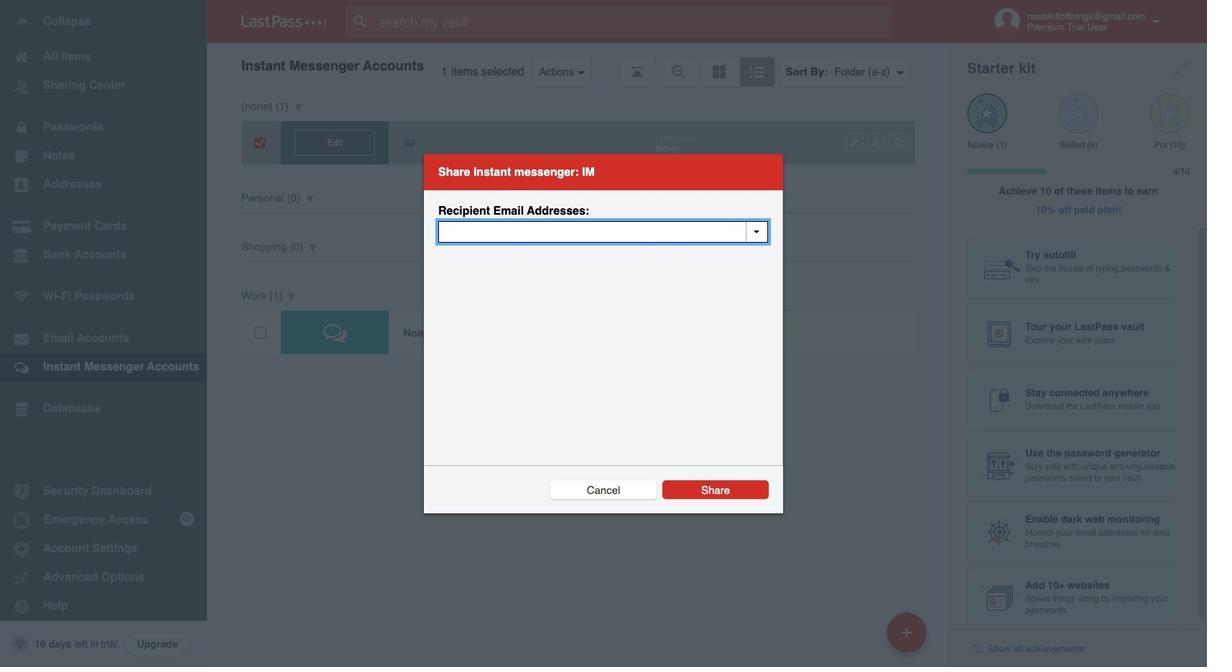Task type: locate. For each thing, give the bounding box(es) containing it.
dialog
[[424, 154, 783, 513]]

Search search field
[[346, 6, 920, 37]]

vault options navigation
[[207, 43, 950, 86]]

None text field
[[438, 221, 768, 243]]

new item image
[[902, 628, 912, 638]]



Task type: describe. For each thing, give the bounding box(es) containing it.
new item navigation
[[882, 609, 936, 668]]

main navigation navigation
[[0, 0, 207, 668]]

search my vault text field
[[346, 6, 920, 37]]

lastpass image
[[241, 15, 326, 28]]



